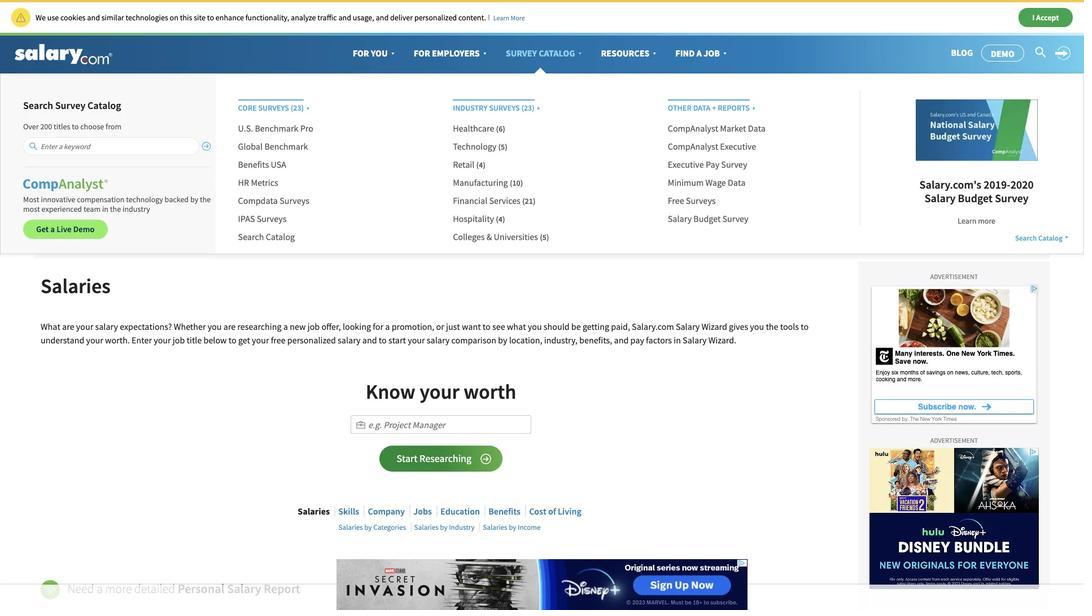 Task type: locate. For each thing, give the bounding box(es) containing it.
surveys right compdata
[[280, 195, 310, 206]]

by down the see
[[498, 334, 508, 346]]

salaries down benefits link
[[483, 523, 508, 532]]

1 vertical spatial personalized
[[288, 334, 336, 346]]

survey down more
[[506, 47, 537, 58]]

industry up the healthcare on the left of the page
[[453, 103, 488, 113]]

0 horizontal spatial (23)
[[291, 103, 304, 113]]

more
[[979, 216, 996, 226], [105, 581, 132, 597]]

surveys for compdata
[[280, 195, 310, 206]]

personalized down the new
[[288, 334, 336, 346]]

1 vertical spatial (4)
[[496, 214, 505, 224]]

(5) inside colleges & universities (5)
[[540, 232, 549, 242]]

salary down or on the left
[[427, 334, 450, 346]]

offer,
[[322, 321, 341, 332]]

0 vertical spatial (4)
[[477, 160, 486, 170]]

1 horizontal spatial benefits
[[489, 506, 521, 517]]

0 vertical spatial advertisement
[[931, 272, 979, 281]]

to right site
[[207, 12, 214, 22]]

2 companalyst from the top
[[668, 141, 719, 152]]

(23) inside the core surveys (23) link
[[291, 103, 304, 113]]

surveys up u.s. benchmark pro
[[258, 103, 289, 113]]

search down "2020"
[[1016, 234, 1038, 243]]

demo
[[992, 48, 1015, 59], [73, 224, 95, 234]]

(4) up colleges & universities (5)
[[496, 214, 505, 224]]

0 horizontal spatial demo
[[73, 224, 95, 234]]

a inside 'link'
[[50, 224, 55, 234]]

most
[[23, 204, 40, 214]]

learn left more
[[494, 13, 510, 22]]

companalyst up executive pay survey in the top of the page
[[668, 141, 719, 152]]

salary.com image
[[15, 44, 112, 64]]

for for for employers
[[414, 47, 430, 58]]

surveys up (6) in the top of the page
[[489, 103, 520, 113]]

0 horizontal spatial executive
[[668, 159, 704, 170]]

2 horizontal spatial triangle right image
[[1063, 234, 1071, 241]]

salary budget survey link
[[668, 213, 749, 224]]

demo link
[[982, 45, 1025, 62]]

1 horizontal spatial (5)
[[540, 232, 549, 242]]

1 horizontal spatial learn
[[958, 216, 977, 226]]

(5)
[[499, 142, 508, 152], [540, 232, 549, 242]]

1 horizontal spatial executive
[[721, 141, 757, 152]]

your up understand at left bottom
[[76, 321, 93, 332]]

0 horizontal spatial you
[[208, 321, 222, 332]]

job right the new
[[308, 321, 320, 332]]

use
[[47, 12, 59, 22]]

salaries down skills
[[339, 523, 363, 532]]

1 horizontal spatial more
[[979, 216, 996, 226]]

companalyst for companalyst executive
[[668, 141, 719, 152]]

a left the new
[[284, 321, 288, 332]]

1 are from the left
[[62, 321, 74, 332]]

most innovative compensation technology backed by the most experienced team in the industry
[[23, 194, 211, 214]]

by left income
[[509, 523, 517, 532]]

for left you
[[353, 47, 369, 58]]

executive inside companalyst executive link
[[721, 141, 757, 152]]

1 horizontal spatial in
[[674, 334, 681, 346]]

the
[[200, 194, 211, 205], [110, 204, 121, 214], [766, 321, 779, 332]]

budget up 'learn more'
[[959, 191, 993, 205]]

surveys down "compdata surveys" link
[[257, 213, 287, 224]]

0 horizontal spatial in
[[102, 204, 108, 214]]

1 horizontal spatial demo
[[992, 48, 1015, 59]]

1 advertisement from the top
[[931, 272, 979, 281]]

the left tools
[[766, 321, 779, 332]]

innovative
[[41, 194, 75, 205]]

data inside 'link'
[[728, 177, 746, 188]]

factors
[[646, 334, 672, 346]]

1 horizontal spatial job
[[308, 321, 320, 332]]

learn more
[[958, 216, 996, 226]]

to right titles
[[72, 121, 79, 132]]

minimum wage data link
[[668, 177, 746, 188]]

minimum
[[668, 177, 704, 188]]

looking
[[343, 321, 371, 332]]

company
[[368, 506, 405, 517]]

1 horizontal spatial you
[[528, 321, 542, 332]]

benchmark
[[255, 123, 299, 134], [265, 141, 308, 152]]

cost
[[530, 506, 547, 517]]

hr metrics
[[238, 177, 278, 188]]

universities
[[494, 231, 538, 242]]

1 companalyst from the top
[[668, 123, 719, 134]]

personalized right deliver at top
[[415, 12, 457, 22]]

benchmark for global
[[265, 141, 308, 152]]

1 vertical spatial (5)
[[540, 232, 549, 242]]

0 vertical spatial job
[[308, 321, 320, 332]]

(4) inside hospitality (4)
[[496, 214, 505, 224]]

search down ipas
[[238, 231, 264, 242]]

for
[[353, 47, 369, 58], [414, 47, 430, 58]]

are up understand at left bottom
[[62, 321, 74, 332]]

cost of living link
[[530, 506, 582, 517]]

learn more link
[[494, 13, 525, 22]]

and down for
[[363, 334, 377, 346]]

1 horizontal spatial budget
[[959, 191, 993, 205]]

(4) right the retail at the left top
[[477, 160, 486, 170]]

healthcare (6)
[[453, 123, 506, 134]]

1 vertical spatial companalyst
[[668, 141, 719, 152]]

budget
[[959, 191, 993, 205], [694, 213, 721, 224]]

executive down market
[[721, 141, 757, 152]]

0 vertical spatial (5)
[[499, 142, 508, 152]]

more left detailed
[[105, 581, 132, 597]]

surveys down minimum wage data 'link'
[[686, 195, 716, 206]]

data left "+"
[[694, 103, 711, 113]]

1 vertical spatial executive
[[668, 159, 704, 170]]

0 horizontal spatial (5)
[[499, 142, 508, 152]]

your left worth.
[[86, 334, 103, 346]]

skills link
[[339, 506, 359, 517]]

0 horizontal spatial budget
[[694, 213, 721, 224]]

on
[[170, 12, 178, 22]]

1 vertical spatial benchmark
[[265, 141, 308, 152]]

start researching
[[397, 452, 472, 465]]

reports
[[718, 103, 750, 113]]

1 vertical spatial data
[[748, 123, 766, 134]]

benchmark up global benchmark
[[255, 123, 299, 134]]

1 vertical spatial advertisement
[[931, 436, 979, 444]]

1 horizontal spatial for
[[414, 47, 430, 58]]

demo right live
[[73, 224, 95, 234]]

research
[[73, 80, 102, 89]]

executive
[[721, 141, 757, 152], [668, 159, 704, 170]]

2 (23) from the left
[[522, 103, 535, 113]]

the right backed at the left of page
[[200, 194, 211, 205]]

1 horizontal spatial triangle right image
[[535, 100, 543, 112]]

by inside 'what are your salary expectations? whether you are researching a new job offer, looking for a promotion, or just want to see what you should be getting paid, salary.com salary wizard gives you the tools to understand your worth. enter your job title below to get your free personalized salary and to start your salary comparison by location, industry, benefits, and pay factors in salary wizard.'
[[498, 334, 508, 346]]

1 vertical spatial more
[[105, 581, 132, 597]]

2 for from the left
[[414, 47, 430, 58]]

hr metrics link
[[238, 177, 278, 188]]

salaries down jobs
[[414, 523, 439, 532]]

cost of living
[[530, 506, 582, 517]]

0 vertical spatial personalized
[[415, 12, 457, 22]]

0 vertical spatial learn
[[494, 13, 510, 22]]

0 horizontal spatial benefits
[[238, 159, 269, 170]]

demo left search image
[[992, 48, 1015, 59]]

you up below
[[208, 321, 222, 332]]

0 horizontal spatial learn
[[494, 13, 510, 22]]

0 vertical spatial benchmark
[[255, 123, 299, 134]]

2 you from the left
[[528, 321, 542, 332]]

are up below
[[224, 321, 236, 332]]

find a job
[[676, 47, 720, 58]]

Enter a keyword text field
[[23, 137, 199, 155]]

by left categories
[[365, 523, 372, 532]]

1 horizontal spatial data
[[728, 177, 746, 188]]

blog link
[[952, 47, 974, 58]]

benefits up salaries by income
[[489, 506, 521, 517]]

a left job
[[697, 47, 702, 58]]

(5) down (6) in the top of the page
[[499, 142, 508, 152]]

2 are from the left
[[224, 321, 236, 332]]

0 vertical spatial more
[[979, 216, 996, 226]]

you up location,
[[528, 321, 542, 332]]

learn down salary.com's 2019-2020 salary budget survey
[[958, 216, 977, 226]]

0 horizontal spatial personalized
[[288, 334, 336, 346]]

companalyst down other at right
[[668, 123, 719, 134]]

surveys for ipas
[[257, 213, 287, 224]]

for left employers
[[414, 47, 430, 58]]

learn
[[494, 13, 510, 22], [958, 216, 977, 226]]

companalyst market data link
[[668, 123, 766, 134]]

executive up minimum
[[668, 159, 704, 170]]

0 horizontal spatial are
[[62, 321, 74, 332]]

1 vertical spatial demo
[[73, 224, 95, 234]]

&
[[487, 231, 492, 242]]

in inside most innovative compensation technology backed by the most experienced team in the industry
[[102, 204, 108, 214]]

data right wage
[[728, 177, 746, 188]]

get
[[36, 224, 49, 234]]

salary up worth.
[[95, 321, 118, 332]]

1 vertical spatial in
[[674, 334, 681, 346]]

of
[[549, 506, 556, 517]]

more
[[511, 13, 525, 22]]

1 for from the left
[[353, 47, 369, 58]]

in right team
[[102, 204, 108, 214]]

benchmark up usa on the left top of the page
[[265, 141, 308, 152]]

2020
[[1011, 177, 1034, 191]]

industry down education
[[449, 523, 475, 532]]

advertisement
[[931, 272, 979, 281], [931, 436, 979, 444]]

(23) inside "industry surveys (23)" link
[[522, 103, 535, 113]]

2 vertical spatial data
[[728, 177, 746, 188]]

catalog
[[539, 47, 575, 58], [88, 99, 121, 112], [266, 231, 295, 242], [1039, 234, 1063, 243]]

salaries up what
[[41, 273, 111, 299]]

budget down the 'free surveys' link
[[694, 213, 721, 224]]

0 vertical spatial executive
[[721, 141, 757, 152]]

(6)
[[496, 124, 506, 134]]

a right need
[[97, 581, 103, 597]]

(4) inside retail (4)
[[477, 160, 486, 170]]

your down researching
[[252, 334, 269, 346]]

i
[[1033, 12, 1035, 22]]

survey up 'learn more'
[[996, 191, 1029, 205]]

arrow circle right image
[[202, 142, 211, 151]]

advertisement region
[[337, 159, 748, 209], [870, 284, 1040, 425], [870, 448, 1040, 589], [337, 559, 748, 610]]

find a job link
[[667, 36, 738, 71]]

need a more detailed personal salary report
[[65, 581, 300, 597]]

u.s. benchmark pro link
[[238, 123, 314, 134]]

just
[[446, 321, 460, 332]]

2 horizontal spatial the
[[766, 321, 779, 332]]

your right 'enter'
[[154, 334, 171, 346]]

you right gives
[[751, 321, 765, 332]]

colleges
[[453, 231, 485, 242]]

1 horizontal spatial salary
[[338, 334, 361, 346]]

home link
[[38, 80, 61, 90]]

triangle right image inside "industry surveys (23)" link
[[535, 100, 543, 112]]

0 vertical spatial data
[[694, 103, 711, 113]]

0 horizontal spatial job
[[173, 334, 185, 346]]

salary.com's 2019-2020 salary budget survey
[[920, 177, 1034, 205]]

triangle right image
[[304, 100, 312, 112], [535, 100, 543, 112], [1063, 234, 1071, 241]]

enter
[[132, 334, 152, 346]]

we use cookies and similar technologies on this site to enhance functionality, analyze traffic and usage, and deliver personalized content.
[[36, 12, 486, 22]]

1 vertical spatial benefits
[[489, 506, 521, 517]]

technology
[[126, 194, 163, 205]]

salaries for salaries by categories
[[339, 523, 363, 532]]

1 (23) from the left
[[291, 103, 304, 113]]

salary down looking
[[338, 334, 361, 346]]

1 horizontal spatial are
[[224, 321, 236, 332]]

1 vertical spatial learn
[[958, 216, 977, 226]]

survey up over 200 titles to choose from
[[55, 99, 85, 112]]

a right "get"
[[50, 224, 55, 234]]

0 horizontal spatial for
[[353, 47, 369, 58]]

(21)
[[523, 196, 536, 206]]

0 horizontal spatial (4)
[[477, 160, 486, 170]]

u.s.
[[238, 123, 253, 134]]

3 you from the left
[[751, 321, 765, 332]]

0 horizontal spatial more
[[105, 581, 132, 597]]

0 vertical spatial companalyst
[[668, 123, 719, 134]]

worth.
[[105, 334, 130, 346]]

metrics
[[251, 177, 278, 188]]

more down salary.com's 2019-2020 salary budget survey
[[979, 216, 996, 226]]

free
[[271, 334, 286, 346]]

1 horizontal spatial search catalog link
[[1016, 233, 1071, 243]]

None search field
[[351, 415, 532, 434]]

blog
[[952, 47, 974, 58]]

0 horizontal spatial search catalog
[[238, 231, 295, 242]]

0 horizontal spatial triangle right image
[[304, 100, 312, 112]]

(5) inside the technology (5)
[[499, 142, 508, 152]]

benefits down the global
[[238, 159, 269, 170]]

by for salaries by income
[[509, 523, 517, 532]]

from
[[106, 121, 122, 132]]

1 horizontal spatial (23)
[[522, 103, 535, 113]]

data down triangle right image
[[748, 123, 766, 134]]

what are your salary expectations? whether you are researching a new job offer, looking for a promotion, or just want to see what you should be getting paid, salary.com salary wizard gives you the tools to understand your worth. enter your job title below to get your free personalized salary and to start your salary comparison by location, industry, benefits, and pay factors in salary wizard.
[[41, 321, 809, 346]]

0 horizontal spatial data
[[694, 103, 711, 113]]

home
[[38, 80, 57, 89]]

the left industry
[[110, 204, 121, 214]]

and right usage,
[[376, 12, 389, 22]]

search up over
[[23, 99, 53, 112]]

enhance
[[216, 12, 244, 22]]

and down paid,
[[614, 334, 629, 346]]

1 vertical spatial job
[[173, 334, 185, 346]]

triangle right image
[[750, 100, 758, 112]]

by down education link at the bottom left of the page
[[440, 523, 448, 532]]

in right factors
[[674, 334, 681, 346]]

global benchmark link
[[238, 141, 308, 152]]

surveys
[[258, 103, 289, 113], [489, 103, 520, 113], [280, 195, 310, 206], [686, 195, 716, 206], [257, 213, 287, 224]]

2 horizontal spatial data
[[748, 123, 766, 134]]

budget inside salary.com's 2019-2020 salary budget survey
[[959, 191, 993, 205]]

survey inside salary.com's 2019-2020 salary budget survey
[[996, 191, 1029, 205]]

0 vertical spatial in
[[102, 204, 108, 214]]

search image
[[29, 142, 38, 151]]

survey catalog link
[[498, 36, 593, 71]]

a for find a job
[[697, 47, 702, 58]]

triangle right image for healthcare
[[535, 100, 543, 112]]

in inside 'what are your salary expectations? whether you are researching a new job offer, looking for a promotion, or just want to see what you should be getting paid, salary.com salary wizard gives you the tools to understand your worth. enter your job title below to get your free personalized salary and to start your salary comparison by location, industry, benefits, and pay factors in salary wizard.'
[[674, 334, 681, 346]]

benefits for benefits usa
[[238, 159, 269, 170]]

triangle right image for u.s. benchmark pro
[[304, 100, 312, 112]]

triangle right image inside the core surveys (23) link
[[304, 100, 312, 112]]

1 horizontal spatial (4)
[[496, 214, 505, 224]]

0 vertical spatial benefits
[[238, 159, 269, 170]]

2 horizontal spatial you
[[751, 321, 765, 332]]

salaries by income link
[[483, 523, 541, 532]]

by right backed at the left of page
[[190, 194, 198, 205]]

choose
[[80, 121, 104, 132]]

(5) right the universities
[[540, 232, 549, 242]]

to left get
[[229, 334, 237, 346]]

0 vertical spatial budget
[[959, 191, 993, 205]]

(4) for retail
[[477, 160, 486, 170]]

benefits
[[238, 159, 269, 170], [489, 506, 521, 517]]

paid,
[[611, 321, 631, 332]]

job left title
[[173, 334, 185, 346]]



Task type: describe. For each thing, give the bounding box(es) containing it.
core
[[238, 103, 257, 113]]

2 horizontal spatial search
[[1016, 234, 1038, 243]]

surveys for industry
[[489, 103, 520, 113]]

demo inside 'link'
[[73, 224, 95, 234]]

0 horizontal spatial salary
[[95, 321, 118, 332]]

get
[[238, 334, 250, 346]]

other
[[668, 103, 692, 113]]

whether
[[174, 321, 206, 332]]

learn for learn more
[[494, 13, 510, 22]]

0 horizontal spatial the
[[110, 204, 121, 214]]

0 horizontal spatial search
[[23, 99, 53, 112]]

for employers
[[414, 47, 480, 58]]

1 horizontal spatial the
[[200, 194, 211, 205]]

e.g. Project Manager search field
[[351, 415, 532, 434]]

compdata surveys link
[[238, 195, 310, 206]]

usa
[[271, 159, 286, 170]]

know your worth
[[366, 379, 517, 405]]

executive pay survey
[[668, 159, 748, 170]]

be
[[572, 321, 581, 332]]

expectations?
[[120, 321, 172, 332]]

functionality,
[[246, 12, 289, 22]]

need
[[67, 581, 94, 597]]

search image
[[1035, 46, 1048, 58]]

salaries for salaries by industry
[[414, 523, 439, 532]]

wizard
[[702, 321, 728, 332]]

salary budget survey
[[668, 213, 749, 224]]

1 vertical spatial industry
[[449, 523, 475, 532]]

you
[[371, 47, 388, 58]]

pay
[[631, 334, 645, 346]]

(23) for healthcare
[[522, 103, 535, 113]]

the inside 'what are your salary expectations? whether you are researching a new job offer, looking for a promotion, or just want to see what you should be getting paid, salary.com salary wizard gives you the tools to understand your worth. enter your job title below to get your free personalized salary and to start your salary comparison by location, industry, benefits, and pay factors in salary wizard.'
[[766, 321, 779, 332]]

retail
[[453, 159, 475, 170]]

services
[[490, 195, 521, 206]]

to down for
[[379, 334, 387, 346]]

job
[[704, 47, 720, 58]]

know
[[366, 379, 416, 405]]

personal
[[178, 581, 225, 597]]

education
[[441, 506, 480, 517]]

promotion,
[[392, 321, 435, 332]]

manufacturing (10)
[[453, 177, 523, 188]]

location,
[[509, 334, 543, 346]]

salaries by income
[[483, 523, 541, 532]]

resources
[[601, 47, 650, 58]]

(10)
[[510, 178, 523, 188]]

by for salaries by industry
[[440, 523, 448, 532]]

tools
[[781, 321, 800, 332]]

benefits usa
[[238, 159, 286, 170]]

benefits,
[[580, 334, 613, 346]]

content.
[[459, 12, 486, 22]]

technologies
[[126, 12, 168, 22]]

comparison
[[452, 334, 497, 346]]

data for market
[[748, 123, 766, 134]]

start
[[389, 334, 406, 346]]

technology (5)
[[453, 141, 508, 152]]

salaries for salaries by income
[[483, 523, 508, 532]]

salaries by categories
[[339, 523, 406, 532]]

your up the 'e.g. project manager' search field
[[420, 379, 460, 405]]

salaries left skills
[[298, 506, 330, 517]]

companalyst executive link
[[668, 141, 757, 152]]

usage,
[[353, 12, 375, 22]]

pay
[[706, 159, 720, 170]]

gives
[[729, 321, 749, 332]]

manufacturing
[[453, 177, 508, 188]]

1 horizontal spatial search catalog
[[1016, 234, 1063, 243]]

what
[[507, 321, 526, 332]]

most
[[23, 194, 39, 205]]

(4) for hospitality
[[496, 214, 505, 224]]

core surveys (23)
[[238, 103, 304, 113]]

a for need a more detailed personal salary report
[[97, 581, 103, 597]]

skills
[[339, 506, 359, 517]]

arrow circle right image
[[481, 454, 492, 464]]

cookies
[[60, 12, 86, 22]]

by for salaries by categories
[[365, 523, 372, 532]]

what
[[41, 321, 60, 332]]

company link
[[368, 506, 405, 517]]

(23) for u.s. benchmark pro
[[291, 103, 304, 113]]

by inside most innovative compensation technology backed by the most experienced team in the industry
[[190, 194, 198, 205]]

2 horizontal spatial salary
[[427, 334, 450, 346]]

minimum wage data
[[668, 177, 746, 188]]

personalized inside 'what are your salary expectations? whether you are researching a new job offer, looking for a promotion, or just want to see what you should be getting paid, salary.com salary wizard gives you the tools to understand your worth. enter your job title below to get your free personalized salary and to start your salary comparison by location, industry, benefits, and pay factors in salary wizard.'
[[288, 334, 336, 346]]

for
[[373, 321, 384, 332]]

we
[[36, 12, 46, 22]]

a right for
[[385, 321, 390, 332]]

analyze
[[291, 12, 316, 22]]

1 vertical spatial budget
[[694, 213, 721, 224]]

start researching button
[[380, 446, 503, 472]]

to left the see
[[483, 321, 491, 332]]

and right traffic
[[339, 12, 351, 22]]

hospitality
[[453, 213, 494, 224]]

0 vertical spatial demo
[[992, 48, 1015, 59]]

0 horizontal spatial search catalog link
[[238, 231, 295, 242]]

jobs
[[414, 506, 432, 517]]

survey catalog
[[506, 47, 575, 58]]

data for wage
[[728, 177, 746, 188]]

companalyst market data
[[668, 123, 766, 134]]

executive inside executive pay survey link
[[668, 159, 704, 170]]

compdata surveys
[[238, 195, 310, 206]]

0 vertical spatial industry
[[453, 103, 488, 113]]

resources link
[[593, 36, 667, 71]]

other data + reports link
[[668, 100, 758, 113]]

categories
[[374, 523, 406, 532]]

a for get a live demo
[[50, 224, 55, 234]]

companalyst image
[[23, 178, 108, 191]]

backed
[[165, 194, 189, 205]]

live
[[57, 224, 72, 234]]

and left similar
[[87, 12, 100, 22]]

2 advertisement from the top
[[931, 436, 979, 444]]

benchmark for u.s.
[[255, 123, 299, 134]]

2019-
[[984, 177, 1011, 191]]

deliver
[[390, 12, 413, 22]]

see
[[493, 321, 505, 332]]

survey right pay
[[722, 159, 748, 170]]

salary.com
[[632, 321, 674, 332]]

employers
[[432, 47, 480, 58]]

ipas surveys link
[[238, 213, 287, 224]]

for you link
[[344, 36, 406, 71]]

site
[[194, 12, 206, 22]]

ipas
[[238, 213, 255, 224]]

1 you from the left
[[208, 321, 222, 332]]

want
[[462, 321, 481, 332]]

i accept button
[[1019, 8, 1074, 27]]

benefits for benefits link
[[489, 506, 521, 517]]

to right tools
[[801, 321, 809, 332]]

1 horizontal spatial personalized
[[415, 12, 457, 22]]

surveys for free
[[686, 195, 716, 206]]

market
[[721, 123, 747, 134]]

learn for learn more
[[958, 216, 977, 226]]

survey down wage
[[723, 213, 749, 224]]

living
[[558, 506, 582, 517]]

salaries by categories link
[[339, 523, 406, 532]]

this
[[180, 12, 192, 22]]

understand
[[41, 334, 84, 346]]

companalyst for companalyst market data
[[668, 123, 719, 134]]

for for for you
[[353, 47, 369, 58]]

your down promotion,
[[408, 334, 425, 346]]

salaries by industry link
[[414, 523, 475, 532]]

healthcare
[[453, 123, 495, 134]]

job image
[[357, 420, 366, 429]]

1 horizontal spatial search
[[238, 231, 264, 242]]

salary inside salary.com's 2019-2020 salary budget survey
[[925, 191, 956, 205]]

catalog inside survey catalog link
[[539, 47, 575, 58]]

surveys for core
[[258, 103, 289, 113]]

worth
[[464, 379, 517, 405]]

free surveys link
[[668, 195, 716, 206]]



Task type: vqa. For each thing, say whether or not it's contained in the screenshot.
women at the left bottom of the page
no



